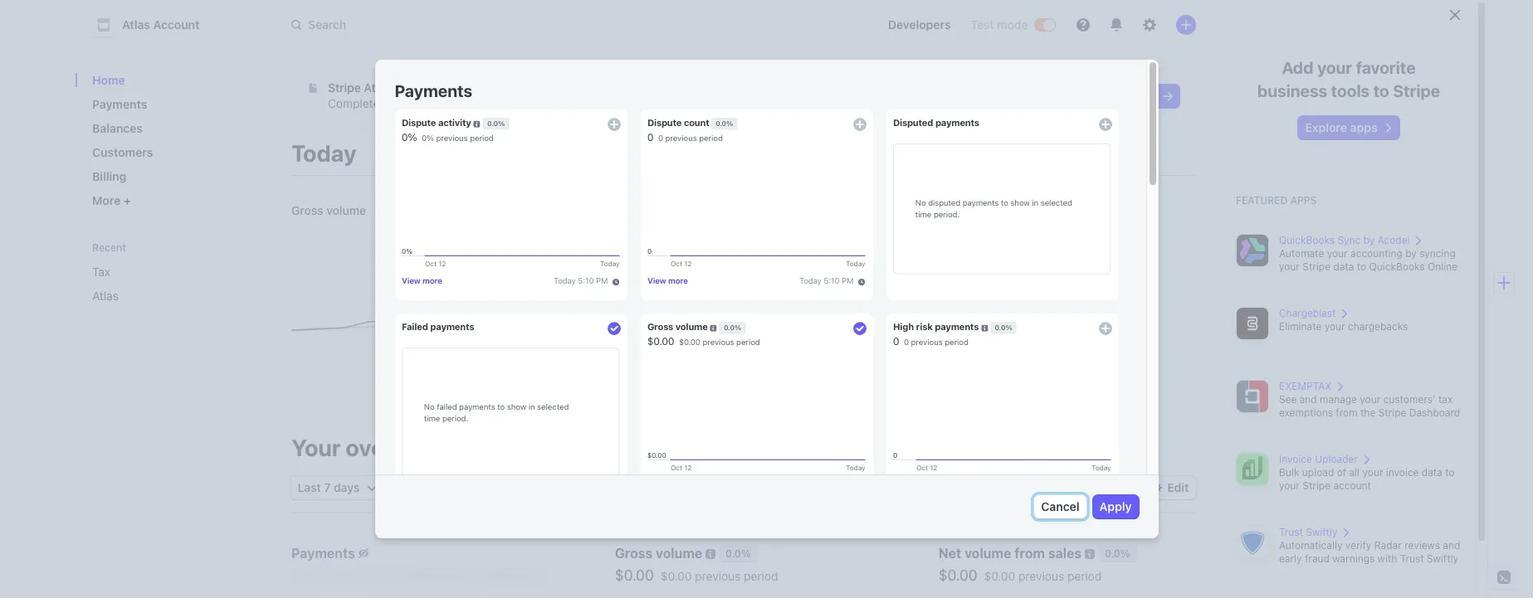 Task type: describe. For each thing, give the bounding box(es) containing it.
1 vertical spatial from
[[1015, 546, 1045, 561]]

invoice
[[1386, 467, 1419, 479]]

core navigation links element
[[86, 66, 245, 214]]

featured
[[1236, 194, 1288, 207]]

payouts
[[917, 315, 960, 330]]

customers'
[[1384, 394, 1436, 406]]

recent navigation links element
[[76, 241, 258, 310]]

syncing
[[1420, 247, 1456, 260]]

upload
[[1303, 467, 1334, 479]]

search
[[308, 17, 346, 32]]

exemptax image
[[1236, 380, 1269, 413]]

overview
[[346, 434, 444, 462]]

automatically
[[1279, 540, 1343, 552]]

last 7 days button
[[291, 477, 383, 500]]

balances
[[92, 121, 143, 135]]

net
[[939, 546, 962, 561]]

atlas link
[[86, 282, 222, 310]]

your
[[291, 434, 341, 462]]

info image
[[706, 550, 716, 560]]

bulk
[[1279, 467, 1300, 479]]

your down "automate"
[[1279, 261, 1300, 273]]

1 vertical spatial application
[[403, 96, 462, 110]]

apps
[[1351, 120, 1378, 135]]

0 vertical spatial application
[[395, 81, 455, 95]]

explore apps link
[[1299, 116, 1399, 139]]

12
[[430, 481, 443, 495]]

accounting
[[1351, 247, 1403, 260]]

early
[[1279, 553, 1302, 565]]

account
[[1334, 480, 1372, 492]]

progress
[[475, 82, 517, 95]]

tax link
[[86, 258, 222, 286]]

bulk upload of all your invoice data to your stripe account
[[1279, 467, 1455, 492]]

hidden image
[[358, 549, 368, 559]]

—
[[917, 336, 931, 355]]

1 oct from the left
[[407, 481, 427, 495]]

add your favorite business tools to stripe
[[1258, 58, 1441, 100]]

cancel button
[[1035, 496, 1086, 519]]

days
[[334, 481, 360, 495]]

–
[[443, 481, 450, 495]]

last
[[298, 481, 322, 495]]

$0.00 $0.00 previous period for net volume from sales
[[939, 567, 1102, 585]]

balances link
[[86, 115, 245, 142]]

billing link
[[86, 163, 245, 190]]

fraud
[[1305, 553, 1330, 565]]

0 horizontal spatial svg image
[[308, 83, 318, 93]]

developers link
[[882, 12, 958, 38]]

apply button
[[1093, 496, 1139, 519]]

2 oct from the left
[[450, 481, 469, 495]]

0 vertical spatial swiftly
[[1306, 526, 1338, 539]]

previous for gross volume
[[695, 570, 741, 584]]

trust swiftly
[[1279, 526, 1338, 539]]

billing
[[92, 169, 126, 183]]

1 horizontal spatial gross
[[615, 546, 653, 561]]

compared to
[[499, 481, 567, 495]]

previous period button
[[573, 477, 689, 500]]

$0.00 $0.00 previous period for gross volume
[[615, 567, 778, 585]]

and inside automatically verify radar reviews and early fraud warnings with trust swiftly
[[1443, 540, 1461, 552]]

radar
[[1375, 540, 1402, 552]]

7
[[325, 481, 331, 495]]

svg image for last 7 days
[[367, 483, 377, 493]]

atlas account button
[[92, 13, 216, 37]]

dashboard
[[1410, 407, 1461, 419]]

atlas account
[[122, 17, 200, 32]]

automatically verify radar reviews and early fraud warnings with trust swiftly
[[1279, 540, 1461, 565]]

chargeblast image
[[1236, 307, 1269, 340]]

home link
[[86, 66, 245, 94]]

atlas for atlas account
[[122, 17, 150, 32]]

complete
[[328, 96, 380, 110]]

payouts —
[[917, 315, 960, 355]]

up
[[569, 96, 582, 110]]

chargebacks
[[1348, 320, 1408, 333]]

previous for net volume from sales
[[1019, 570, 1065, 584]]

to inside the add your favorite business tools to stripe
[[1374, 81, 1390, 100]]

add for add
[[1110, 481, 1133, 495]]

0 horizontal spatial by
[[1364, 234, 1375, 247]]

usd
[[917, 203, 941, 218]]

data inside automate your accounting by syncing your stripe data to quickbooks online
[[1334, 261, 1354, 273]]

and inside the see and manage your customers' tax exemptions from the stripe dashboard
[[1300, 394, 1317, 406]]

period for gross
[[744, 570, 778, 584]]

exemptax
[[1279, 380, 1332, 393]]

with
[[1378, 553, 1398, 565]]

eliminate
[[1279, 320, 1322, 333]]

stripe inside the add your favorite business tools to stripe
[[1393, 81, 1441, 100]]

chargeblast
[[1279, 307, 1336, 320]]

0 horizontal spatial volume
[[326, 203, 366, 218]]

apply
[[1100, 500, 1132, 514]]

volume for info image
[[965, 546, 1012, 561]]

business
[[1258, 81, 1328, 100]]

add button
[[1089, 477, 1139, 500]]

your inside the add your favorite business tools to stripe
[[1318, 58, 1353, 77]]

continue
[[479, 96, 526, 110]]

atlas inside stripe atlas application in progress complete the application to continue setting up your company.
[[364, 81, 391, 95]]

stripe atlas application in progress complete the application to continue setting up your company.
[[328, 81, 664, 110]]

acodei
[[1378, 234, 1410, 247]]

today
[[291, 139, 357, 167]]

payments alert dialog
[[375, 60, 1159, 599]]

mode
[[997, 17, 1028, 32]]

payments link
[[86, 90, 245, 118]]

quickbooks sync by acodei
[[1279, 234, 1410, 247]]

to inside stripe atlas application in progress complete the application to continue setting up your company.
[[465, 96, 476, 110]]

your inside stripe atlas application in progress complete the application to continue setting up your company.
[[586, 96, 609, 110]]

previous period
[[580, 481, 666, 495]]

see and manage your customers' tax exemptions from the stripe dashboard
[[1279, 394, 1461, 419]]

edit button
[[1146, 477, 1196, 500]]

quickbooks sync by acodei image
[[1236, 234, 1269, 267]]

apps
[[1291, 194, 1317, 207]]

to inside automate your accounting by syncing your stripe data to quickbooks online
[[1357, 261, 1367, 273]]

0 vertical spatial quickbooks
[[1279, 234, 1335, 247]]

sales
[[1048, 546, 1082, 561]]

warnings
[[1333, 553, 1375, 565]]

eliminate your chargebacks
[[1279, 320, 1408, 333]]

account
[[153, 17, 200, 32]]

your inside the see and manage your customers' tax exemptions from the stripe dashboard
[[1360, 394, 1381, 406]]

to right compared
[[556, 481, 567, 495]]

invoice uploader image
[[1236, 453, 1269, 487]]

usd balance
[[917, 203, 988, 218]]

automate your accounting by syncing your stripe data to quickbooks online
[[1279, 247, 1458, 273]]

1 horizontal spatial payments
[[291, 546, 355, 561]]



Task type: locate. For each thing, give the bounding box(es) containing it.
0 horizontal spatial $0.00 $0.00 previous period
[[615, 567, 778, 585]]

previous down info icon at the bottom
[[695, 570, 741, 584]]

0 horizontal spatial swiftly
[[1306, 526, 1338, 539]]

previous
[[695, 570, 741, 584], [1019, 570, 1065, 584]]

0 vertical spatial atlas
[[122, 17, 150, 32]]

payments left progress
[[395, 81, 472, 101]]

of
[[1337, 467, 1347, 479]]

by down acodei
[[1406, 247, 1417, 260]]

swiftly inside automatically verify radar reviews and early fraud warnings with trust swiftly
[[1427, 553, 1459, 565]]

balance
[[944, 203, 988, 218]]

svg image right resume
[[1163, 91, 1173, 101]]

data down quickbooks sync by acodei
[[1334, 261, 1354, 273]]

gross volume down "today"
[[291, 203, 366, 218]]

tax
[[92, 265, 110, 279]]

exemptions
[[1279, 407, 1333, 419]]

figure
[[291, 248, 883, 331], [291, 248, 883, 331]]

oct left 18
[[450, 481, 469, 495]]

previous down sales
[[1019, 570, 1065, 584]]

resume
[[1112, 89, 1156, 103]]

0 horizontal spatial gross volume
[[291, 203, 366, 218]]

to down in
[[465, 96, 476, 110]]

to down accounting
[[1357, 261, 1367, 273]]

1 horizontal spatial trust
[[1400, 553, 1424, 565]]

svg image for resume
[[1163, 91, 1173, 101]]

oct 12 – oct 18
[[407, 481, 485, 495]]

0 horizontal spatial payments
[[92, 97, 147, 111]]

to right invoice
[[1446, 467, 1455, 479]]

0 horizontal spatial oct
[[407, 481, 427, 495]]

to inside bulk upload of all your invoice data to your stripe account
[[1446, 467, 1455, 479]]

featured apps
[[1236, 194, 1317, 207]]

0 vertical spatial and
[[1300, 394, 1317, 406]]

0 horizontal spatial quickbooks
[[1279, 234, 1335, 247]]

favorite
[[1356, 58, 1416, 77]]

from
[[1336, 407, 1358, 419], [1015, 546, 1045, 561]]

verify
[[1346, 540, 1372, 552]]

0 horizontal spatial previous
[[695, 570, 741, 584]]

1 vertical spatial add
[[1110, 481, 1133, 495]]

setting
[[529, 96, 566, 110]]

0 horizontal spatial trust
[[1279, 526, 1303, 539]]

0 horizontal spatial and
[[1300, 394, 1317, 406]]

automate
[[1279, 247, 1325, 260]]

stripe inside the see and manage your customers' tax exemptions from the stripe dashboard
[[1379, 407, 1407, 419]]

recent element
[[76, 258, 258, 310]]

1 $0.00 $0.00 previous period from the left
[[615, 567, 778, 585]]

net volume from sales
[[939, 546, 1082, 561]]

the inside stripe atlas application in progress complete the application to continue setting up your company.
[[383, 96, 400, 110]]

stripe inside bulk upload of all your invoice data to your stripe account
[[1303, 480, 1331, 492]]

1 horizontal spatial volume
[[656, 546, 703, 561]]

volume left info icon at the bottom
[[656, 546, 703, 561]]

gross down "today"
[[291, 203, 323, 218]]

atlas down tax
[[92, 289, 119, 303]]

data
[[1334, 261, 1354, 273], [1422, 467, 1443, 479]]

svg image down search
[[308, 83, 318, 93]]

1 horizontal spatial atlas
[[122, 17, 150, 32]]

see
[[1279, 394, 1297, 406]]

payments inside alert dialog
[[395, 81, 472, 101]]

0 vertical spatial add
[[1282, 58, 1314, 77]]

application
[[395, 81, 455, 95], [403, 96, 462, 110]]

volume
[[326, 203, 366, 218], [656, 546, 703, 561], [965, 546, 1012, 561]]

1 horizontal spatial swiftly
[[1427, 553, 1459, 565]]

1 previous from the left
[[695, 570, 741, 584]]

by inside automate your accounting by syncing your stripe data to quickbooks online
[[1406, 247, 1417, 260]]

data right invoice
[[1422, 467, 1443, 479]]

period inside popup button
[[630, 481, 666, 495]]

$0.00 $0.00 previous period down net volume from sales
[[939, 567, 1102, 585]]

all
[[1350, 467, 1360, 479]]

payments inside core navigation links element
[[92, 97, 147, 111]]

your down bulk
[[1279, 480, 1300, 492]]

2 horizontal spatial period
[[1068, 570, 1102, 584]]

company.
[[612, 96, 664, 110]]

1 horizontal spatial by
[[1406, 247, 1417, 260]]

1 vertical spatial swiftly
[[1427, 553, 1459, 565]]

1 vertical spatial the
[[1361, 407, 1376, 419]]

0 horizontal spatial atlas
[[92, 289, 119, 303]]

add inside button
[[1110, 481, 1133, 495]]

2 horizontal spatial atlas
[[364, 81, 391, 95]]

swiftly
[[1306, 526, 1338, 539], [1427, 553, 1459, 565]]

stripe down upload
[[1303, 480, 1331, 492]]

1 horizontal spatial period
[[744, 570, 778, 584]]

atlas for atlas link
[[92, 289, 119, 303]]

oct left the 12
[[407, 481, 427, 495]]

1 vertical spatial by
[[1406, 247, 1417, 260]]

tools
[[1331, 81, 1370, 100]]

2 vertical spatial atlas
[[92, 289, 119, 303]]

2 horizontal spatial volume
[[965, 546, 1012, 561]]

quickbooks inside automate your accounting by syncing your stripe data to quickbooks online
[[1369, 261, 1425, 273]]

trust swiftly image
[[1236, 526, 1269, 560]]

Search search field
[[281, 10, 750, 40]]

0 horizontal spatial from
[[1015, 546, 1045, 561]]

from down manage
[[1336, 407, 1358, 419]]

and right "reviews"
[[1443, 540, 1461, 552]]

trust down "reviews"
[[1400, 553, 1424, 565]]

svg image right days
[[367, 483, 377, 493]]

1 vertical spatial gross volume
[[615, 546, 703, 561]]

0 horizontal spatial the
[[383, 96, 400, 110]]

oct
[[407, 481, 427, 495], [450, 481, 469, 495]]

online
[[1428, 261, 1458, 273]]

add up the business
[[1282, 58, 1314, 77]]

data inside bulk upload of all your invoice data to your stripe account
[[1422, 467, 1443, 479]]

1 vertical spatial data
[[1422, 467, 1443, 479]]

1 horizontal spatial $0.00 $0.00 previous period
[[939, 567, 1102, 585]]

1 horizontal spatial the
[[1361, 407, 1376, 419]]

stripe up complete
[[328, 81, 361, 95]]

the inside the see and manage your customers' tax exemptions from the stripe dashboard
[[1361, 407, 1376, 419]]

and
[[1300, 394, 1317, 406], [1443, 540, 1461, 552]]

0 vertical spatial gross volume
[[291, 203, 366, 218]]

add
[[1282, 58, 1314, 77], [1110, 481, 1133, 495]]

0 vertical spatial by
[[1364, 234, 1375, 247]]

2 $0.00 $0.00 previous period from the left
[[939, 567, 1102, 585]]

1 horizontal spatial from
[[1336, 407, 1358, 419]]

0 horizontal spatial add
[[1110, 481, 1133, 495]]

atlas inside 'recent' 'element'
[[92, 289, 119, 303]]

1 vertical spatial atlas
[[364, 81, 391, 95]]

1 horizontal spatial oct
[[450, 481, 469, 495]]

sync
[[1338, 234, 1361, 247]]

0 vertical spatial data
[[1334, 261, 1354, 273]]

payments left hidden icon
[[291, 546, 355, 561]]

atlas up complete
[[364, 81, 391, 95]]

your
[[1318, 58, 1353, 77], [586, 96, 609, 110], [1327, 247, 1348, 260], [1279, 261, 1300, 273], [1325, 320, 1346, 333], [1360, 394, 1381, 406], [1363, 467, 1384, 479], [1279, 480, 1300, 492]]

stripe inside stripe atlas application in progress complete the application to continue setting up your company.
[[328, 81, 361, 95]]

your right 'all'
[[1363, 467, 1384, 479]]

quickbooks
[[1279, 234, 1335, 247], [1369, 261, 1425, 273]]

volume for info icon at the bottom
[[656, 546, 703, 561]]

quickbooks up "automate"
[[1279, 234, 1335, 247]]

atlas left account
[[122, 17, 150, 32]]

0 horizontal spatial period
[[630, 481, 666, 495]]

toolbar containing add
[[1089, 477, 1196, 500]]

invoice uploader
[[1279, 453, 1358, 466]]

atlas
[[122, 17, 150, 32], [364, 81, 391, 95], [92, 289, 119, 303]]

0 horizontal spatial gross
[[291, 203, 323, 218]]

swiftly down "reviews"
[[1427, 553, 1459, 565]]

customers link
[[86, 139, 245, 166]]

0 horizontal spatial data
[[1334, 261, 1354, 273]]

info image
[[1085, 550, 1095, 560]]

payments
[[395, 81, 472, 101], [92, 97, 147, 111], [291, 546, 355, 561]]

2 previous from the left
[[1019, 570, 1065, 584]]

stripe down customers'
[[1379, 407, 1407, 419]]

$0.00
[[615, 567, 654, 585], [939, 567, 978, 585], [661, 570, 692, 584], [984, 570, 1016, 584]]

stripe down favorite
[[1393, 81, 1441, 100]]

$0.00 $0.00 previous period down info icon at the bottom
[[615, 567, 778, 585]]

application left in
[[395, 81, 455, 95]]

reviews
[[1405, 540, 1440, 552]]

1 horizontal spatial and
[[1443, 540, 1461, 552]]

last 7 days
[[298, 481, 360, 495]]

uploader
[[1315, 453, 1358, 466]]

compared
[[499, 481, 553, 495]]

more button
[[86, 187, 245, 214]]

1 horizontal spatial quickbooks
[[1369, 261, 1425, 273]]

tax
[[1439, 394, 1453, 406]]

add inside the add your favorite business tools to stripe
[[1282, 58, 1314, 77]]

your overview
[[291, 434, 444, 462]]

period for net
[[1068, 570, 1102, 584]]

and up "exemptions"
[[1300, 394, 1317, 406]]

2 horizontal spatial svg image
[[1163, 91, 1173, 101]]

trust
[[1279, 526, 1303, 539], [1400, 553, 1424, 565]]

1 vertical spatial trust
[[1400, 553, 1424, 565]]

add up 'apply'
[[1110, 481, 1133, 495]]

1 vertical spatial quickbooks
[[1369, 261, 1425, 273]]

to down favorite
[[1374, 81, 1390, 100]]

recent
[[92, 242, 126, 254]]

add for add your favorite business tools to stripe
[[1282, 58, 1314, 77]]

payments up balances
[[92, 97, 147, 111]]

cancel
[[1041, 500, 1080, 514]]

quickbooks down accounting
[[1369, 261, 1425, 273]]

1 horizontal spatial svg image
[[367, 483, 377, 493]]

developers
[[888, 17, 951, 32]]

by up accounting
[[1364, 234, 1375, 247]]

0 vertical spatial trust
[[1279, 526, 1303, 539]]

manage
[[1320, 394, 1357, 406]]

stripe down "automate"
[[1303, 261, 1331, 273]]

in
[[463, 82, 472, 95]]

from inside the see and manage your customers' tax exemptions from the stripe dashboard
[[1336, 407, 1358, 419]]

swiftly up automatically at the right bottom of page
[[1306, 526, 1338, 539]]

0 vertical spatial gross
[[291, 203, 323, 218]]

gross volume left info icon at the bottom
[[615, 546, 703, 561]]

trust inside automatically verify radar reviews and early fraud warnings with trust swiftly
[[1400, 553, 1424, 565]]

svg image inside last 7 days popup button
[[367, 483, 377, 493]]

volume right net
[[965, 546, 1012, 561]]

svg image inside resume "link"
[[1163, 91, 1173, 101]]

your down the "chargeblast"
[[1325, 320, 1346, 333]]

your right manage
[[1360, 394, 1381, 406]]

0 vertical spatial from
[[1336, 407, 1358, 419]]

your down quickbooks sync by acodei
[[1327, 247, 1348, 260]]

explore apps
[[1306, 120, 1378, 135]]

2 horizontal spatial payments
[[395, 81, 472, 101]]

1 horizontal spatial add
[[1282, 58, 1314, 77]]

1 horizontal spatial gross volume
[[615, 546, 703, 561]]

home
[[92, 73, 125, 87]]

1 horizontal spatial data
[[1422, 467, 1443, 479]]

stripe inside automate your accounting by syncing your stripe data to quickbooks online
[[1303, 261, 1331, 273]]

test mode
[[971, 17, 1028, 32]]

from left sales
[[1015, 546, 1045, 561]]

1 horizontal spatial previous
[[1019, 570, 1065, 584]]

atlas inside button
[[122, 17, 150, 32]]

trust up automatically at the right bottom of page
[[1279, 526, 1303, 539]]

toolbar
[[1089, 477, 1196, 500]]

your up tools
[[1318, 58, 1353, 77]]

previous
[[580, 481, 627, 495]]

0 vertical spatial the
[[383, 96, 400, 110]]

resume link
[[1106, 85, 1179, 108]]

application left 'continue'
[[403, 96, 462, 110]]

your right the "up"
[[586, 96, 609, 110]]

explore
[[1306, 120, 1348, 135]]

volume down "today"
[[326, 203, 366, 218]]

svg image
[[308, 83, 318, 93], [1163, 91, 1173, 101], [367, 483, 377, 493]]

edit
[[1168, 481, 1189, 495]]

more
[[92, 193, 124, 208]]

1 vertical spatial and
[[1443, 540, 1461, 552]]

gross down previous period popup button
[[615, 546, 653, 561]]

1 vertical spatial gross
[[615, 546, 653, 561]]



Task type: vqa. For each thing, say whether or not it's contained in the screenshot.
Online
yes



